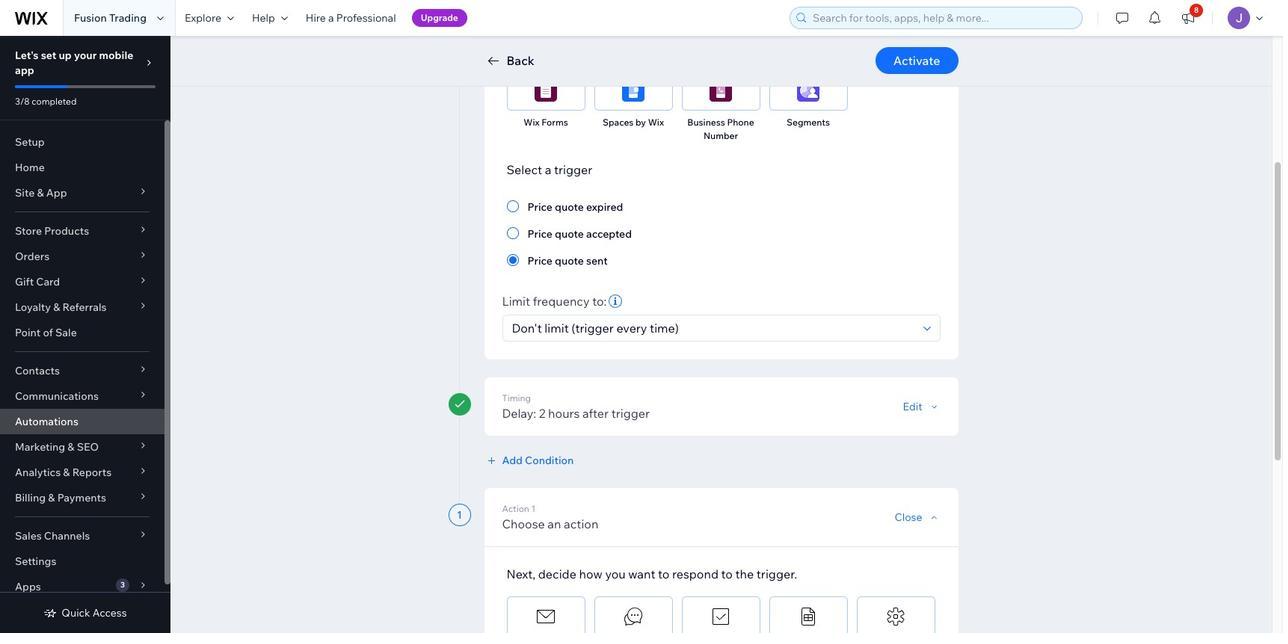 Task type: locate. For each thing, give the bounding box(es) containing it.
wix right by
[[648, 117, 664, 128]]

accepted
[[586, 227, 632, 241]]

of
[[43, 326, 53, 340]]

& left the "seo"
[[68, 441, 74, 454]]

category image
[[535, 79, 557, 102], [622, 79, 645, 102], [710, 79, 732, 102], [622, 606, 645, 628], [885, 606, 907, 628]]

price for price quote expired
[[528, 200, 553, 214]]

quote for accepted
[[555, 227, 584, 241]]

marketing & seo button
[[0, 435, 165, 460]]

let's
[[15, 49, 39, 62]]

1 right "action"
[[531, 503, 536, 515]]

wix for wix stores
[[698, 40, 714, 52]]

hire a professional link
[[297, 0, 405, 36]]

0 horizontal spatial site
[[15, 186, 35, 200]]

wix left 'forms'
[[524, 117, 540, 128]]

sales
[[15, 530, 42, 543]]

price up the price quote sent
[[528, 227, 553, 241]]

1 horizontal spatial a
[[545, 162, 551, 177]]

2 horizontal spatial wix
[[698, 40, 714, 52]]

quote up price quote accepted
[[555, 200, 584, 214]]

0 vertical spatial site
[[779, 40, 796, 52]]

store products button
[[0, 218, 165, 244]]

& right loyalty
[[53, 301, 60, 314]]

timing delay: 2 hours after trigger
[[502, 393, 650, 421]]

category image down 'decide'
[[535, 606, 557, 628]]

trading
[[109, 11, 147, 25]]

price
[[519, 40, 540, 52], [528, 200, 553, 214], [528, 227, 553, 241], [528, 254, 553, 268]]

1 vertical spatial quote
[[555, 227, 584, 241]]

1 horizontal spatial 1
[[531, 503, 536, 515]]

option group
[[507, 197, 936, 269]]

setup
[[15, 135, 45, 149]]

0 horizontal spatial a
[[328, 11, 334, 25]]

category image for spaces
[[622, 79, 645, 102]]

2 vertical spatial quote
[[555, 254, 584, 268]]

to right "want"
[[658, 567, 670, 582]]

site for site members
[[779, 40, 796, 52]]

1 left "action"
[[457, 509, 462, 522]]

price down select a trigger
[[528, 200, 553, 214]]

orders button
[[0, 244, 165, 269]]

& left chat at the right top of page
[[895, 40, 901, 52]]

activate button
[[876, 47, 958, 74]]

an
[[548, 517, 561, 532]]

a right select
[[545, 162, 551, 177]]

3/8
[[15, 96, 30, 107]]

decide
[[538, 567, 577, 582]]

expired
[[586, 200, 623, 214]]

business phone number
[[688, 117, 754, 141]]

help button
[[243, 0, 297, 36]]

quote left sent
[[555, 254, 584, 268]]

trigger up price quote expired
[[554, 162, 593, 177]]

select
[[507, 162, 542, 177]]

reports
[[72, 466, 112, 479]]

point of sale
[[15, 326, 77, 340]]

1 quote from the top
[[555, 200, 584, 214]]

& right billing
[[48, 491, 55, 505]]

the
[[736, 567, 754, 582]]

hours
[[548, 406, 580, 421]]

to left the on the right of page
[[721, 567, 733, 582]]

1
[[531, 503, 536, 515], [457, 509, 462, 522]]

upgrade
[[421, 12, 458, 23]]

& left app
[[37, 186, 44, 200]]

1 horizontal spatial to
[[721, 567, 733, 582]]

& inside billing & payments popup button
[[48, 491, 55, 505]]

communications button
[[0, 384, 165, 409]]

price up back at the left top of the page
[[519, 40, 540, 52]]

contacts button
[[0, 358, 165, 384]]

site inside dropdown button
[[15, 186, 35, 200]]

fusion trading
[[74, 11, 147, 25]]

Search for tools, apps, help & more... field
[[808, 7, 1078, 28]]

1 horizontal spatial site
[[779, 40, 796, 52]]

quote for sent
[[555, 254, 584, 268]]

gift card button
[[0, 269, 165, 295]]

category image up segments
[[797, 79, 820, 102]]

& for loyalty
[[53, 301, 60, 314]]

site & app button
[[0, 180, 165, 206]]

app
[[15, 64, 34, 77]]

payments
[[57, 491, 106, 505]]

1 horizontal spatial trigger
[[612, 406, 650, 421]]

quotes
[[542, 40, 573, 52]]

price for price quote accepted
[[528, 227, 553, 241]]

inbox & chat
[[869, 40, 923, 52]]

1 vertical spatial a
[[545, 162, 551, 177]]

orders
[[15, 250, 50, 263]]

limit frequency to:
[[502, 294, 607, 309]]

None field
[[507, 316, 919, 341]]

0 horizontal spatial wix
[[524, 117, 540, 128]]

home link
[[0, 155, 165, 180]]

billing
[[15, 491, 46, 505]]

& inside the "marketing & seo" dropdown button
[[68, 441, 74, 454]]

price up "limit frequency to:"
[[528, 254, 553, 268]]

loyalty & referrals
[[15, 301, 107, 314]]

2 quote from the top
[[555, 227, 584, 241]]

&
[[895, 40, 901, 52], [37, 186, 44, 200], [53, 301, 60, 314], [68, 441, 74, 454], [63, 466, 70, 479], [48, 491, 55, 505]]

& inside loyalty & referrals popup button
[[53, 301, 60, 314]]

respond
[[672, 567, 719, 582]]

spaces by wix
[[603, 117, 664, 128]]

3 quote from the top
[[555, 254, 584, 268]]

add
[[502, 454, 523, 467]]

analytics & reports
[[15, 466, 112, 479]]

activate
[[894, 53, 940, 68]]

& left reports
[[63, 466, 70, 479]]

store
[[15, 224, 42, 238]]

let's set up your mobile app
[[15, 49, 133, 77]]

0 vertical spatial quote
[[555, 200, 584, 214]]

wix forms
[[524, 117, 568, 128]]

referrals
[[62, 301, 107, 314]]

1 inside action 1 choose an action
[[531, 503, 536, 515]]

a for hire
[[328, 11, 334, 25]]

a right hire
[[328, 11, 334, 25]]

1 vertical spatial site
[[15, 186, 35, 200]]

communications
[[15, 390, 99, 403]]

0 vertical spatial a
[[328, 11, 334, 25]]

option group containing price quote expired
[[507, 197, 936, 269]]

members
[[798, 40, 838, 52]]

to
[[658, 567, 670, 582], [721, 567, 733, 582]]

card
[[36, 275, 60, 289]]

0 horizontal spatial trigger
[[554, 162, 593, 177]]

0 horizontal spatial to
[[658, 567, 670, 582]]

& for site
[[37, 186, 44, 200]]

quote up the price quote sent
[[555, 227, 584, 241]]

category image
[[797, 79, 820, 102], [535, 606, 557, 628], [710, 606, 732, 628], [797, 606, 820, 628]]

wix left stores
[[698, 40, 714, 52]]

& for marketing
[[68, 441, 74, 454]]

choose
[[502, 517, 545, 532]]

site left members
[[779, 40, 796, 52]]

sales channels button
[[0, 524, 165, 549]]

settings link
[[0, 549, 165, 574]]

8
[[1194, 5, 1199, 15]]

marketing & seo
[[15, 441, 99, 454]]

seo
[[77, 441, 99, 454]]

1 vertical spatial trigger
[[612, 406, 650, 421]]

& inside the 'site & app' dropdown button
[[37, 186, 44, 200]]

1 to from the left
[[658, 567, 670, 582]]

price quote expired
[[528, 200, 623, 214]]

wix
[[698, 40, 714, 52], [524, 117, 540, 128], [648, 117, 664, 128]]

trigger right the after at the bottom
[[612, 406, 650, 421]]

site down home
[[15, 186, 35, 200]]

& inside analytics & reports dropdown button
[[63, 466, 70, 479]]



Task type: describe. For each thing, give the bounding box(es) containing it.
hire a professional
[[306, 11, 396, 25]]

action
[[564, 517, 599, 532]]

price quote sent
[[528, 254, 608, 268]]

price quotes
[[519, 40, 573, 52]]

trigger inside the timing delay: 2 hours after trigger
[[612, 406, 650, 421]]

sidebar element
[[0, 36, 171, 633]]

help
[[252, 11, 275, 25]]

frequency
[[533, 294, 590, 309]]

1 horizontal spatial wix
[[648, 117, 664, 128]]

close button
[[895, 511, 940, 524]]

sent
[[586, 254, 608, 268]]

to:
[[592, 294, 607, 309]]

timing
[[502, 393, 531, 404]]

invoices
[[616, 40, 651, 52]]

you
[[605, 567, 626, 582]]

automations
[[15, 415, 78, 429]]

price for price quote sent
[[528, 254, 553, 268]]

& for inbox
[[895, 40, 901, 52]]

3
[[120, 580, 125, 590]]

contacts
[[15, 364, 60, 378]]

phone
[[727, 117, 754, 128]]

stores
[[716, 40, 744, 52]]

how
[[579, 567, 603, 582]]

sale
[[55, 326, 77, 340]]

2 to from the left
[[721, 567, 733, 582]]

mobile
[[99, 49, 133, 62]]

fusion
[[74, 11, 107, 25]]

add condition button
[[484, 454, 574, 467]]

next,
[[507, 567, 536, 582]]

quote for expired
[[555, 200, 584, 214]]

category image down trigger.
[[797, 606, 820, 628]]

inbox
[[869, 40, 893, 52]]

3/8 completed
[[15, 96, 77, 107]]

access
[[93, 607, 127, 620]]

channels
[[44, 530, 90, 543]]

0 vertical spatial trigger
[[554, 162, 593, 177]]

price for price quotes
[[519, 40, 540, 52]]

site for site & app
[[15, 186, 35, 200]]

setup link
[[0, 129, 165, 155]]

a for select
[[545, 162, 551, 177]]

category image for wix
[[535, 79, 557, 102]]

sales channels
[[15, 530, 90, 543]]

wix stores
[[698, 40, 744, 52]]

chat
[[903, 40, 923, 52]]

quick access
[[62, 607, 127, 620]]

action 1 choose an action
[[502, 503, 599, 532]]

marketing
[[15, 441, 65, 454]]

back button
[[484, 52, 535, 70]]

next, decide how you want to respond to the trigger.
[[507, 567, 797, 582]]

point of sale link
[[0, 320, 165, 346]]

category image for business
[[710, 79, 732, 102]]

products
[[44, 224, 89, 238]]

up
[[59, 49, 72, 62]]

gift
[[15, 275, 34, 289]]

limit
[[502, 294, 530, 309]]

condition
[[525, 454, 574, 467]]

professional
[[336, 11, 396, 25]]

& for billing
[[48, 491, 55, 505]]

select a trigger
[[507, 162, 593, 177]]

segments
[[787, 117, 830, 128]]

category image down respond
[[710, 606, 732, 628]]

spaces
[[603, 117, 634, 128]]

delay:
[[502, 406, 536, 421]]

hire
[[306, 11, 326, 25]]

2
[[539, 406, 546, 421]]

billing & payments button
[[0, 485, 165, 511]]

site & app
[[15, 186, 67, 200]]

point
[[15, 326, 41, 340]]

0 horizontal spatial 1
[[457, 509, 462, 522]]

trigger.
[[757, 567, 797, 582]]

billing & payments
[[15, 491, 106, 505]]

edit button
[[903, 400, 940, 414]]

price quote accepted
[[528, 227, 632, 241]]

app
[[46, 186, 67, 200]]

add condition
[[502, 454, 574, 467]]

& for analytics
[[63, 466, 70, 479]]

want
[[628, 567, 656, 582]]

action
[[502, 503, 529, 515]]

back
[[507, 53, 535, 68]]

analytics
[[15, 466, 61, 479]]

quick
[[62, 607, 90, 620]]

apps
[[15, 580, 41, 594]]

loyalty
[[15, 301, 51, 314]]

loyalty & referrals button
[[0, 295, 165, 320]]

analytics & reports button
[[0, 460, 165, 485]]

upgrade button
[[412, 9, 467, 27]]

wix for wix forms
[[524, 117, 540, 128]]

quick access button
[[44, 607, 127, 620]]

forms
[[542, 117, 568, 128]]



Task type: vqa. For each thing, say whether or not it's contained in the screenshot.
of
yes



